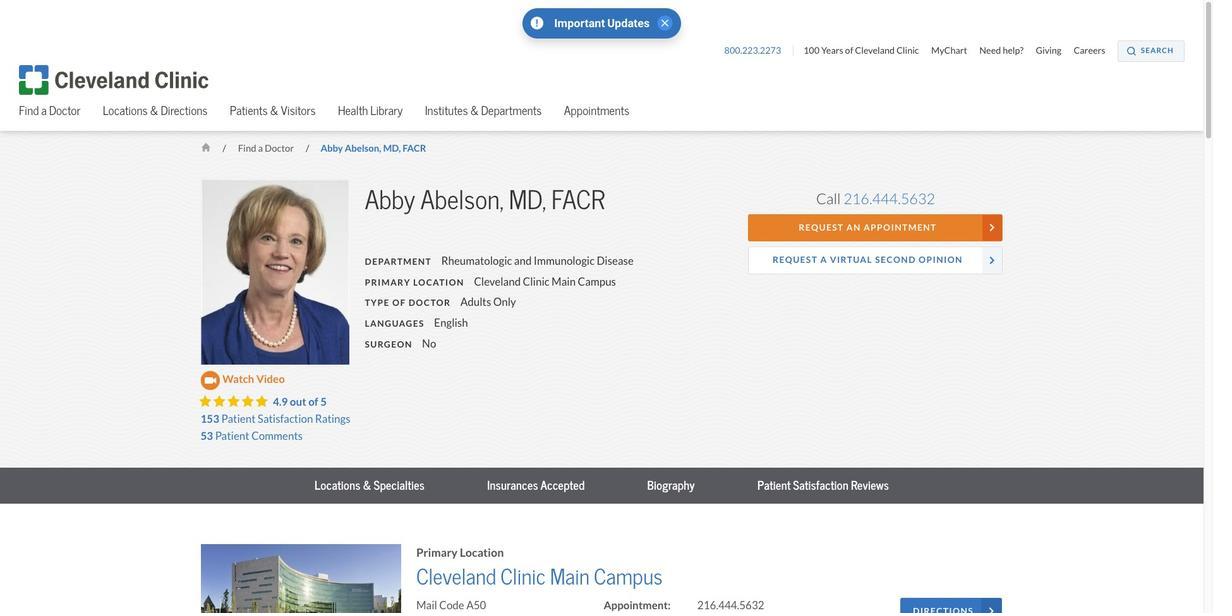 Task type: locate. For each thing, give the bounding box(es) containing it.
abelson,
[[345, 142, 382, 154], [421, 184, 504, 216]]

a inside request a virtual second opinion link
[[821, 254, 828, 266]]

0 horizontal spatial abelson,
[[345, 142, 382, 154]]

abelson, up rheumatologic
[[421, 184, 504, 216]]

0 vertical spatial 216.444.5632
[[844, 190, 936, 208]]

main inside primary location cleveland clinic main campus
[[550, 564, 590, 590]]

1 horizontal spatial primary
[[417, 546, 458, 560]]

1 horizontal spatial 216.444.5632
[[844, 190, 936, 208]]

abby abelson, md, facr down health library link
[[321, 142, 426, 154]]

call
[[817, 190, 841, 208]]

& left directions
[[150, 103, 158, 118]]

locations & directions
[[103, 103, 208, 118]]

1 vertical spatial locations
[[315, 478, 361, 493]]

find a doctor
[[19, 103, 81, 118], [238, 142, 296, 154]]

need
[[980, 45, 1002, 56]]

of for 5
[[309, 395, 318, 409]]

0 horizontal spatial /
[[221, 142, 228, 154]]

reviews
[[851, 478, 890, 493]]

main
[[552, 275, 576, 289], [550, 564, 590, 590]]

locations left the specialties
[[315, 478, 361, 493]]

locations for locations & directions
[[103, 103, 148, 118]]

0 horizontal spatial satisfaction
[[258, 412, 313, 426]]

0 vertical spatial locations
[[103, 103, 148, 118]]

location up type of doctor
[[413, 277, 465, 288]]

0 horizontal spatial abby
[[321, 142, 343, 154]]

campus up appointment:
[[594, 564, 663, 590]]

0 vertical spatial of
[[846, 45, 854, 56]]

0 vertical spatial md,
[[383, 142, 401, 154]]

satisfaction
[[258, 412, 313, 426], [794, 478, 849, 493]]

video indicator icon image
[[201, 371, 220, 390]]

1 vertical spatial 216.444.5632
[[698, 598, 765, 612]]

locations & specialties
[[315, 478, 425, 493]]

0 horizontal spatial find a doctor
[[19, 103, 81, 118]]

adults only
[[461, 295, 516, 309]]

find
[[19, 103, 39, 118], [238, 142, 256, 154]]

campus inside primary location cleveland clinic main campus
[[594, 564, 663, 590]]

1 vertical spatial campus
[[594, 564, 663, 590]]

1 horizontal spatial satisfaction
[[794, 478, 849, 493]]

& for specialties
[[363, 478, 371, 493]]

doctor down the cleveland clinic logo
[[49, 103, 81, 118]]

primary location
[[365, 277, 465, 288]]

location for primary location
[[413, 277, 465, 288]]

location inside primary location cleveland clinic main campus
[[460, 546, 504, 560]]

0 horizontal spatial primary
[[365, 277, 411, 288]]

0 horizontal spatial of
[[309, 395, 318, 409]]

1 horizontal spatial a
[[258, 142, 263, 154]]

0 horizontal spatial 216.444.5632
[[698, 598, 765, 612]]

1 vertical spatial patient
[[215, 429, 249, 443]]

4.9
[[273, 395, 288, 409]]

type
[[365, 297, 390, 309]]

0 vertical spatial facr
[[403, 142, 426, 154]]

satisfaction left reviews
[[794, 478, 849, 493]]

1 horizontal spatial doctor
[[265, 142, 294, 154]]

locations down the cleveland clinic logo
[[103, 103, 148, 118]]

& right institutes
[[471, 103, 479, 118]]

cleveland
[[856, 45, 895, 56], [474, 275, 521, 289], [417, 564, 497, 590]]

1 horizontal spatial find a doctor link
[[238, 142, 296, 154]]

&
[[150, 103, 158, 118], [270, 103, 279, 118], [471, 103, 479, 118], [363, 478, 371, 493]]

53
[[201, 429, 213, 443]]

1 vertical spatial abby
[[365, 184, 416, 216]]

languages
[[365, 318, 425, 329]]

1 vertical spatial a
[[258, 142, 263, 154]]

giving
[[1036, 45, 1062, 56]]

of right years
[[846, 45, 854, 56]]

0 vertical spatial location
[[413, 277, 465, 288]]

campus
[[578, 275, 616, 289], [594, 564, 663, 590]]

0 vertical spatial doctor
[[49, 103, 81, 118]]

cleveland up only
[[474, 275, 521, 289]]

cleveland right years
[[856, 45, 895, 56]]

0 vertical spatial patient
[[222, 412, 256, 426]]

abby down health
[[321, 142, 343, 154]]

1 vertical spatial satisfaction
[[794, 478, 849, 493]]

careers link
[[1074, 45, 1116, 56]]

adults
[[461, 295, 491, 309]]

appointments
[[564, 103, 630, 118]]

campus down disease on the top of page
[[578, 275, 616, 289]]

1 horizontal spatial of
[[393, 297, 406, 309]]

primary up type
[[365, 277, 411, 288]]

1 horizontal spatial facr
[[552, 184, 605, 216]]

locations
[[103, 103, 148, 118], [315, 478, 361, 493]]

1 horizontal spatial md,
[[509, 184, 547, 216]]

0 vertical spatial abelson,
[[345, 142, 382, 154]]

specialties
[[374, 478, 425, 493]]

1 horizontal spatial find a doctor
[[238, 142, 296, 154]]

facr down library
[[403, 142, 426, 154]]

doctor down patients & visitors link
[[265, 142, 294, 154]]

doctor
[[49, 103, 81, 118], [265, 142, 294, 154], [409, 297, 451, 309]]

1 vertical spatial main
[[550, 564, 590, 590]]

request
[[799, 222, 844, 233], [773, 254, 818, 266]]

2 vertical spatial patient
[[758, 478, 791, 493]]

second
[[876, 254, 917, 266]]

satisfaction down 4.9
[[258, 412, 313, 426]]

of
[[846, 45, 854, 56], [393, 297, 406, 309], [309, 395, 318, 409]]

health
[[338, 103, 368, 118]]

location
[[413, 277, 465, 288], [460, 546, 504, 560]]

2 vertical spatial clinic
[[501, 564, 546, 590]]

1 vertical spatial of
[[393, 297, 406, 309]]

accepted
[[541, 478, 585, 493]]

cleveland up code
[[417, 564, 497, 590]]

departments
[[481, 103, 542, 118]]

2 horizontal spatial of
[[846, 45, 854, 56]]

primary
[[365, 277, 411, 288], [417, 546, 458, 560]]

0 horizontal spatial find a doctor link
[[19, 98, 81, 131]]

abby abelson, md, facr link
[[321, 142, 426, 154]]

0 horizontal spatial facr
[[403, 142, 426, 154]]

abby down abby abelson, md, facr link
[[365, 184, 416, 216]]

primary up mail
[[417, 546, 458, 560]]

0 horizontal spatial locations
[[103, 103, 148, 118]]

md, up "and"
[[509, 184, 547, 216]]

institutes & departments
[[425, 103, 542, 118]]

request down call on the right of the page
[[799, 222, 844, 233]]

abby abelson, md, facr up rheumatologic
[[365, 184, 605, 216]]

0 vertical spatial find a doctor
[[19, 103, 81, 118]]

1 horizontal spatial locations
[[315, 478, 361, 493]]

1 vertical spatial request
[[773, 254, 818, 266]]

watch video link
[[201, 370, 285, 390]]

find a doctor link
[[19, 98, 81, 131], [238, 142, 296, 154]]

emergency icon image
[[531, 17, 544, 30]]

watch
[[223, 372, 254, 386]]

0 vertical spatial find a doctor link
[[19, 98, 81, 131]]

1 horizontal spatial /
[[306, 142, 311, 154]]

doctor down primary location
[[409, 297, 451, 309]]

careers
[[1074, 45, 1106, 56]]

0 vertical spatial satisfaction
[[258, 412, 313, 426]]

0 vertical spatial request
[[799, 222, 844, 233]]

2 horizontal spatial a
[[821, 254, 828, 266]]

abelson, down health library link
[[345, 142, 382, 154]]

cleveland clinic main campus
[[474, 275, 616, 289]]

1 horizontal spatial find
[[238, 142, 256, 154]]

1 vertical spatial find a doctor link
[[238, 142, 296, 154]]

0 horizontal spatial md,
[[383, 142, 401, 154]]

0 horizontal spatial a
[[41, 103, 47, 118]]

help?
[[1003, 45, 1024, 56]]

& for visitors
[[270, 103, 279, 118]]

location up a50
[[460, 546, 504, 560]]

1 vertical spatial doctor
[[265, 142, 294, 154]]

md, down library
[[383, 142, 401, 154]]

2 / from the left
[[306, 142, 311, 154]]

cleveland clinic main campus link
[[417, 564, 663, 590]]

1 vertical spatial location
[[460, 546, 504, 560]]

clinic
[[897, 45, 920, 56], [523, 275, 550, 289], [501, 564, 546, 590]]

0 vertical spatial primary
[[365, 277, 411, 288]]

2 vertical spatial a
[[821, 254, 828, 266]]

2 vertical spatial doctor
[[409, 297, 451, 309]]

patient satisfaction reviews link
[[752, 473, 896, 499]]

1 vertical spatial abelson,
[[421, 184, 504, 216]]

0 horizontal spatial doctor
[[49, 103, 81, 118]]

of up languages
[[393, 297, 406, 309]]

1 horizontal spatial abby
[[365, 184, 416, 216]]

primary inside primary location cleveland clinic main campus
[[417, 546, 458, 560]]

no
[[422, 337, 436, 351]]

1 vertical spatial primary
[[417, 546, 458, 560]]

800.223.2273
[[725, 45, 783, 56]]

mail code a50 link
[[417, 598, 518, 613]]

request an appointment link
[[749, 214, 1004, 242]]

request a virtual second opinion link
[[749, 247, 1004, 274]]

important updates link
[[555, 16, 650, 30]]

facr up immunologic
[[552, 184, 605, 216]]

1 vertical spatial find a doctor
[[238, 142, 296, 154]]

0 vertical spatial clinic
[[897, 45, 920, 56]]

& left the specialties
[[363, 478, 371, 493]]

cleveland clinic main campus image
[[201, 544, 401, 613]]

request left virtual at top
[[773, 254, 818, 266]]

appointment
[[864, 222, 937, 233]]

& left visitors on the left top of the page
[[270, 103, 279, 118]]

opinion
[[919, 254, 963, 266]]

locations inside locations & directions link
[[103, 103, 148, 118]]

0 vertical spatial cleveland
[[856, 45, 895, 56]]

locations inside locations & specialties link
[[315, 478, 361, 493]]

location for primary location cleveland clinic main campus
[[460, 546, 504, 560]]

patient
[[222, 412, 256, 426], [215, 429, 249, 443], [758, 478, 791, 493]]

0 vertical spatial find
[[19, 103, 39, 118]]

of left 5
[[309, 395, 318, 409]]

insurances accepted link
[[481, 473, 591, 499]]

abby
[[321, 142, 343, 154], [365, 184, 416, 216]]

2 vertical spatial cleveland
[[417, 564, 497, 590]]

patients & visitors
[[230, 103, 316, 118]]

2 vertical spatial of
[[309, 395, 318, 409]]

satisfaction inside the 153 patient satisfaction ratings 53 patient comments
[[258, 412, 313, 426]]



Task type: vqa. For each thing, say whether or not it's contained in the screenshot.
PRIMARY
yes



Task type: describe. For each thing, give the bounding box(es) containing it.
institutes & departments link
[[425, 98, 542, 131]]

0 vertical spatial abby
[[321, 142, 343, 154]]

153 patient satisfaction ratings 53 patient comments
[[201, 412, 351, 443]]

primary for primary location
[[365, 277, 411, 288]]

years
[[822, 45, 844, 56]]

request an appointment
[[799, 222, 937, 233]]

call 216.444.5632
[[817, 190, 936, 208]]

appointments link
[[564, 98, 630, 131]]

giving link
[[1036, 45, 1072, 56]]

close button image
[[658, 15, 673, 31]]

directions
[[161, 103, 208, 118]]

biography
[[648, 478, 695, 493]]

library
[[371, 103, 403, 118]]

an
[[847, 222, 862, 233]]

mychart link
[[932, 45, 978, 56]]

cleveland clinic logo image
[[19, 65, 209, 95]]

mail
[[417, 598, 437, 612]]

search link
[[1118, 40, 1185, 62]]

institutes
[[425, 103, 468, 118]]

locations for locations & specialties
[[315, 478, 361, 493]]

search
[[1142, 46, 1175, 55]]

visitors
[[281, 103, 316, 118]]

2 horizontal spatial doctor
[[409, 297, 451, 309]]

& for departments
[[471, 103, 479, 118]]

1 vertical spatial abby abelson, md, facr
[[365, 184, 605, 216]]

locations & specialties link
[[309, 473, 431, 499]]

cleveland inside primary location cleveland clinic main campus
[[417, 564, 497, 590]]

important updates
[[555, 16, 650, 30]]

find a doctor for the topmost find a doctor link
[[19, 103, 81, 118]]

need help?
[[980, 45, 1024, 56]]

watch video
[[223, 372, 285, 386]]

virtual
[[831, 254, 873, 266]]

4.9 out of 5
[[273, 395, 327, 409]]

health library link
[[338, 98, 403, 131]]

1 horizontal spatial abelson,
[[421, 184, 504, 216]]

request for request an appointment
[[799, 222, 844, 233]]

mychart
[[932, 45, 968, 56]]

surgeon
[[365, 339, 413, 350]]

insurances accepted
[[488, 478, 585, 493]]

and
[[515, 254, 532, 268]]

1 vertical spatial clinic
[[523, 275, 550, 289]]

rheumatologic and immunologic disease
[[442, 254, 634, 268]]

request for request a virtual second opinion
[[773, 254, 818, 266]]

1 vertical spatial facr
[[552, 184, 605, 216]]

1 vertical spatial find
[[238, 142, 256, 154]]

0 horizontal spatial find
[[19, 103, 39, 118]]

biography link
[[642, 473, 701, 499]]

216.444.5632 link
[[844, 190, 936, 208]]

of for cleveland
[[846, 45, 854, 56]]

mail code a50
[[417, 598, 486, 612]]

0 vertical spatial main
[[552, 275, 576, 289]]

need help? link
[[980, 45, 1034, 56]]

english
[[434, 316, 468, 330]]

patients & visitors link
[[230, 98, 316, 131]]

100 years of cleveland clinic
[[804, 45, 920, 56]]

patient satisfaction reviews
[[758, 478, 890, 493]]

abby abelson, md, facr image
[[201, 179, 349, 365]]

out
[[290, 395, 306, 409]]

100
[[804, 45, 820, 56]]

video
[[256, 372, 285, 386]]

primary location cleveland clinic main campus
[[417, 546, 663, 590]]

comments
[[252, 429, 303, 443]]

153
[[201, 412, 219, 426]]

ratings
[[315, 412, 351, 426]]

find a doctor for bottommost find a doctor link
[[238, 142, 296, 154]]

patient inside patient satisfaction reviews link
[[758, 478, 791, 493]]

request a virtual second opinion
[[773, 254, 963, 266]]

type of doctor
[[365, 297, 451, 309]]

5
[[321, 395, 327, 409]]

0 vertical spatial abby abelson, md, facr
[[321, 142, 426, 154]]

department
[[365, 256, 432, 267]]

100 years of cleveland clinic link
[[804, 45, 930, 56]]

clinic inside primary location cleveland clinic main campus
[[501, 564, 546, 590]]

0 vertical spatial campus
[[578, 275, 616, 289]]

health library
[[338, 103, 403, 118]]

1 vertical spatial cleveland
[[474, 275, 521, 289]]

rheumatologic
[[442, 254, 512, 268]]

patients
[[230, 103, 268, 118]]

1 / from the left
[[221, 142, 228, 154]]

star rating icons image
[[199, 395, 268, 407]]

primary for primary location cleveland clinic main campus
[[417, 546, 458, 560]]

updates
[[608, 16, 650, 30]]

& for directions
[[150, 103, 158, 118]]

code
[[440, 598, 465, 612]]

only
[[494, 295, 516, 309]]

important
[[555, 16, 605, 30]]

0 vertical spatial a
[[41, 103, 47, 118]]

1 vertical spatial md,
[[509, 184, 547, 216]]

800.223.2273 link
[[725, 45, 794, 56]]

appointment:
[[604, 598, 671, 612]]

immunologic
[[534, 254, 595, 268]]

disease
[[597, 254, 634, 268]]

a50
[[467, 598, 486, 612]]

insurances
[[488, 478, 538, 493]]

locations & directions link
[[103, 98, 208, 131]]



